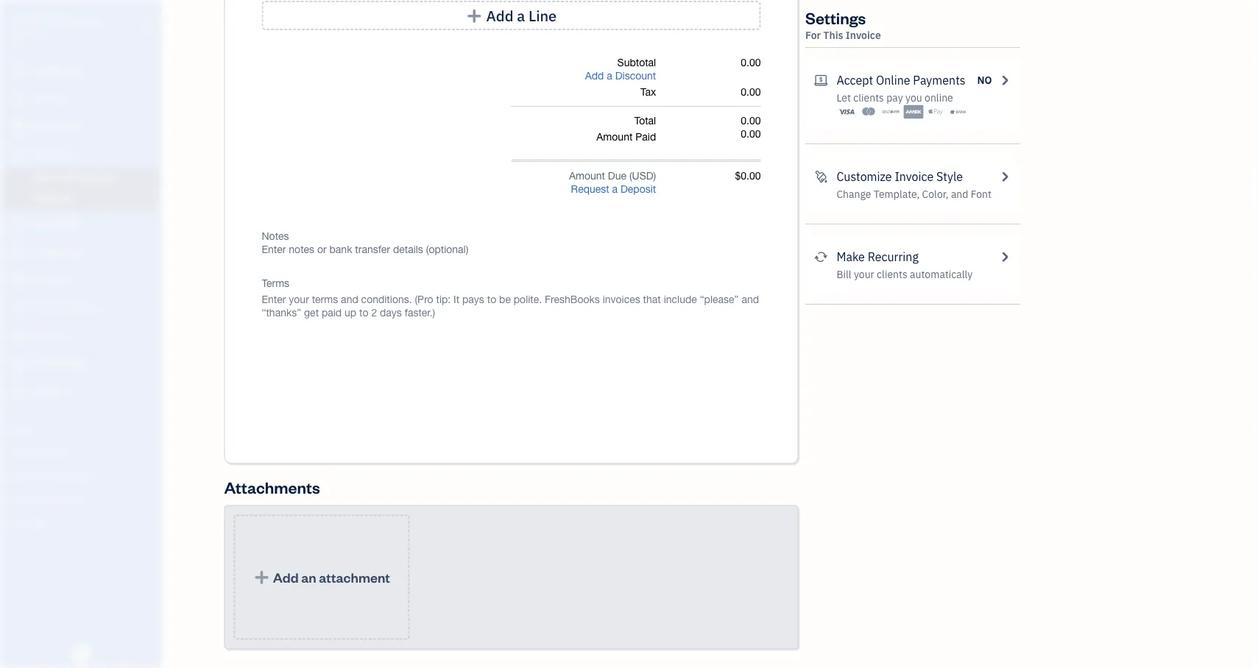 Task type: vqa. For each thing, say whether or not it's contained in the screenshot.
Clients link
no



Task type: locate. For each thing, give the bounding box(es) containing it.
let
[[837, 91, 851, 105]]

3 0.00 from the top
[[741, 115, 761, 127]]

3 chevronright image from the top
[[998, 248, 1012, 266]]

add left the discount
[[585, 70, 604, 82]]

a left the discount
[[607, 70, 613, 82]]

paid
[[636, 131, 656, 143]]

style
[[937, 169, 963, 184]]

report image
[[10, 385, 27, 400]]

team members image
[[11, 446, 158, 458]]

color,
[[922, 187, 949, 201]]

notes
[[262, 231, 289, 243]]

bank connections image
[[11, 493, 158, 505]]

american express image
[[904, 105, 924, 119]]

settings
[[806, 7, 866, 28]]

line
[[529, 6, 557, 25]]

attachments
[[224, 478, 320, 499]]

customize
[[837, 169, 892, 184]]

visa image
[[837, 105, 857, 119]]

accept
[[837, 73, 874, 88]]

invoice up the change template, color, and font
[[895, 169, 934, 184]]

recurring
[[868, 249, 919, 265]]

2 vertical spatial add
[[273, 569, 299, 587]]

0 horizontal spatial add
[[273, 569, 299, 587]]

automatically
[[910, 268, 973, 281]]

request
[[571, 183, 610, 196]]

clients
[[854, 91, 884, 105], [877, 268, 908, 281]]

0 vertical spatial chevronright image
[[998, 71, 1012, 89]]

and
[[951, 187, 969, 201]]

change template, color, and font
[[837, 187, 992, 201]]

(
[[630, 170, 632, 182]]

2 vertical spatial chevronright image
[[998, 248, 1012, 266]]

chevronright image for customize invoice style
[[998, 168, 1012, 186]]

add for add a line
[[486, 6, 514, 25]]

0 vertical spatial clients
[[854, 91, 884, 105]]

1 vertical spatial invoice
[[895, 169, 934, 184]]

1 chevronright image from the top
[[998, 71, 1012, 89]]

1 vertical spatial chevronright image
[[998, 168, 1012, 186]]

0 vertical spatial invoice
[[846, 28, 881, 42]]

amount up request at the left of page
[[569, 170, 605, 182]]

0 vertical spatial amount
[[597, 131, 633, 143]]

chevronright image
[[998, 71, 1012, 89], [998, 168, 1012, 186], [998, 248, 1012, 266]]

request a deposit button
[[571, 183, 656, 196]]

0 horizontal spatial invoice
[[846, 28, 881, 42]]

amount left paid
[[597, 131, 633, 143]]

invoice
[[846, 28, 881, 42], [895, 169, 934, 184]]

add a line
[[486, 6, 557, 25]]

1 vertical spatial a
[[607, 70, 613, 82]]

2 vertical spatial a
[[612, 183, 618, 196]]

add
[[486, 6, 514, 25], [585, 70, 604, 82], [273, 569, 299, 587]]

invoice image
[[10, 148, 27, 163]]

deposit
[[621, 183, 656, 196]]

amount
[[597, 131, 633, 143], [569, 170, 605, 182]]

total amount paid
[[597, 115, 656, 143]]

2 chevronright image from the top
[[998, 168, 1012, 186]]

add inside button
[[273, 569, 299, 587]]

dashboard image
[[10, 64, 27, 79]]

onlinesales image
[[815, 71, 828, 89]]

usd
[[632, 170, 654, 182]]

owner
[[12, 29, 39, 41]]

items and services image
[[11, 470, 158, 482]]

1 vertical spatial add
[[585, 70, 604, 82]]

a down due on the left of page
[[612, 183, 618, 196]]

Terms text field
[[262, 293, 761, 320]]

add right plus icon at top left
[[486, 6, 514, 25]]

settings image
[[11, 517, 158, 529]]

0 vertical spatial add
[[486, 6, 514, 25]]

0.00
[[741, 57, 761, 69], [741, 86, 761, 98], [741, 115, 761, 127], [741, 128, 761, 140]]

add inside subtotal add a discount tax
[[585, 70, 604, 82]]

clients down accept
[[854, 91, 884, 105]]

2 horizontal spatial add
[[585, 70, 604, 82]]

expense image
[[10, 245, 27, 260]]

invoice inside settings for this invoice
[[846, 28, 881, 42]]

accept online payments
[[837, 73, 966, 88]]

Notes text field
[[262, 243, 761, 257]]

change
[[837, 187, 872, 201]]

add for add an attachment
[[273, 569, 299, 587]]

subtotal add a discount tax
[[585, 57, 656, 98]]

apple pay image
[[926, 105, 946, 119]]

refresh image
[[815, 248, 828, 266]]

clients down 'recurring'
[[877, 268, 908, 281]]

due
[[608, 170, 627, 182]]

apps image
[[11, 423, 158, 435]]

freshbooks image
[[69, 645, 93, 663]]

you
[[906, 91, 923, 105]]

amount due ( usd ) request a deposit
[[569, 170, 656, 196]]

add inside button
[[486, 6, 514, 25]]

online
[[876, 73, 911, 88]]

this
[[824, 28, 844, 42]]

invoice right this on the top of page
[[846, 28, 881, 42]]

1 horizontal spatial add
[[486, 6, 514, 25]]

for
[[806, 28, 821, 42]]

a left line on the left of page
[[517, 6, 525, 25]]

amount inside total amount paid
[[597, 131, 633, 143]]

0 vertical spatial a
[[517, 6, 525, 25]]

add a discount button
[[585, 70, 656, 83]]

add a line button
[[262, 1, 761, 31]]

timer image
[[10, 301, 27, 316]]

1 vertical spatial clients
[[877, 268, 908, 281]]

add left an
[[273, 569, 299, 587]]

1 vertical spatial amount
[[569, 170, 605, 182]]

a
[[517, 6, 525, 25], [607, 70, 613, 82], [612, 183, 618, 196]]

company
[[49, 13, 100, 28]]



Task type: describe. For each thing, give the bounding box(es) containing it.
subtotal
[[618, 57, 656, 69]]

discount
[[615, 70, 656, 82]]

gary's company owner
[[12, 13, 100, 41]]

online
[[925, 91, 954, 105]]

bill
[[837, 268, 852, 281]]

chevronright image for no
[[998, 71, 1012, 89]]

pay
[[887, 91, 903, 105]]

settings for this invoice
[[806, 7, 881, 42]]

1 horizontal spatial invoice
[[895, 169, 934, 184]]

estimate image
[[10, 120, 27, 135]]

client image
[[10, 92, 27, 107]]

a inside "amount due ( usd ) request a deposit"
[[612, 183, 618, 196]]

$0.00
[[735, 170, 761, 182]]

font
[[971, 187, 992, 201]]

add an attachment
[[273, 569, 390, 587]]

make recurring
[[837, 249, 919, 265]]

tax
[[641, 86, 656, 98]]

total
[[635, 115, 656, 127]]

2 0.00 from the top
[[741, 86, 761, 98]]

bank image
[[948, 105, 968, 119]]

project image
[[10, 273, 27, 288]]

payment image
[[10, 217, 27, 232]]

let clients pay you online
[[837, 91, 954, 105]]

a inside button
[[517, 6, 525, 25]]

attachment
[[319, 569, 390, 587]]

make
[[837, 249, 865, 265]]

0.00 0.00
[[741, 115, 761, 140]]

paintbrush image
[[815, 168, 828, 186]]

chevronright image for make recurring
[[998, 248, 1012, 266]]

no
[[978, 73, 992, 87]]

payments
[[913, 73, 966, 88]]

chart image
[[10, 357, 27, 372]]

an
[[301, 569, 316, 587]]

bill your clients automatically
[[837, 268, 973, 281]]

plus image
[[253, 570, 270, 586]]

a inside subtotal add a discount tax
[[607, 70, 613, 82]]

4 0.00 from the top
[[741, 128, 761, 140]]

your
[[854, 268, 875, 281]]

plus image
[[466, 8, 483, 23]]

discover image
[[882, 105, 901, 119]]

mastercard image
[[859, 105, 879, 119]]

)
[[654, 170, 656, 182]]

template,
[[874, 187, 920, 201]]

terms
[[262, 278, 290, 290]]

amount inside "amount due ( usd ) request a deposit"
[[569, 170, 605, 182]]

1 0.00 from the top
[[741, 57, 761, 69]]

money image
[[10, 329, 27, 344]]

customize invoice style
[[837, 169, 963, 184]]

add an attachment button
[[234, 515, 410, 641]]

main element
[[0, 0, 199, 669]]

gary's
[[12, 13, 46, 28]]



